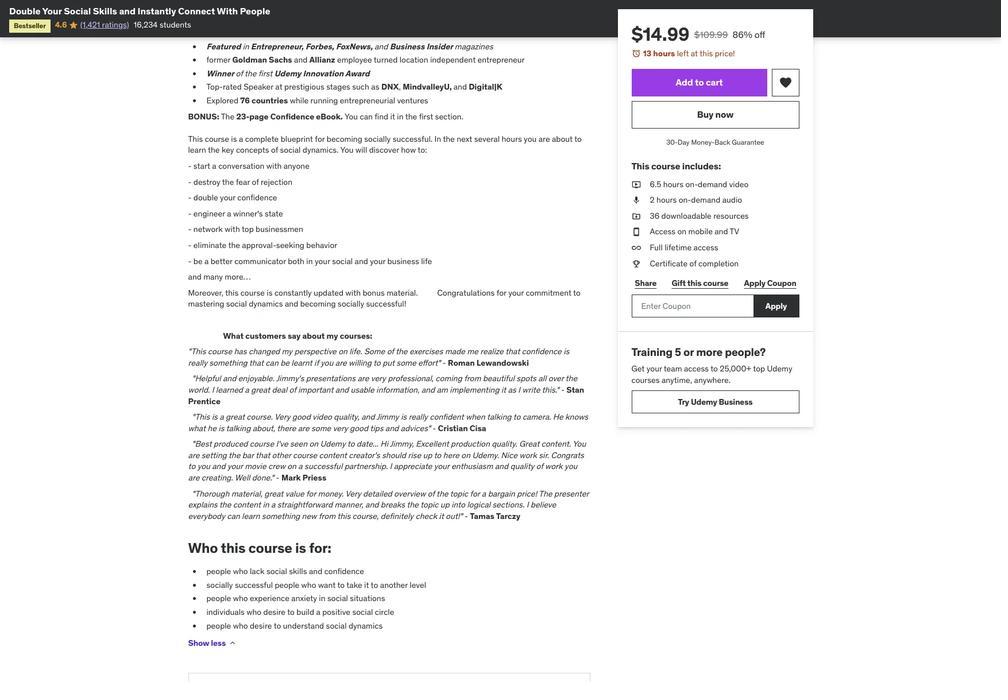 Task type: vqa. For each thing, say whether or not it's contained in the screenshot.
PRODUCTION
yes



Task type: locate. For each thing, give the bounding box(es) containing it.
video
[[729, 179, 749, 189], [313, 412, 332, 422]]

you inside this course is a complete blueprint for becoming socially successful. in the next several hours you are about to learn the key concepts of social dynamics. you will discover how to:
[[340, 145, 354, 155]]

the
[[221, 111, 234, 122], [539, 489, 552, 499]]

1 vertical spatial at
[[275, 82, 283, 92]]

add
[[676, 76, 693, 88]]

are up seen
[[298, 423, 310, 434]]

6.5 hours on-demand video
[[650, 179, 749, 189]]

a
[[239, 134, 243, 144], [212, 161, 216, 171], [227, 208, 231, 219], [205, 256, 209, 266], [245, 385, 249, 395], [220, 412, 224, 422], [298, 462, 303, 472], [482, 489, 486, 499], [271, 500, 275, 510], [316, 607, 320, 618]]

0 vertical spatial very
[[371, 374, 386, 384]]

1 horizontal spatial can
[[266, 358, 279, 368]]

this
[[700, 48, 713, 59], [688, 278, 702, 288], [225, 288, 239, 298], [337, 511, 351, 522], [221, 540, 246, 558]]

0 horizontal spatial successful
[[235, 580, 273, 591]]

course inside this course is a complete blueprint for becoming socially successful. in the next several hours you are about to learn the key concepts of social dynamics. you will discover how to:
[[205, 134, 229, 144]]

in up goldman
[[243, 41, 249, 52]]

me
[[467, 347, 478, 357]]

perspective
[[294, 347, 337, 357]]

the left 23-
[[221, 111, 234, 122]]

1 horizontal spatial some
[[397, 358, 416, 368]]

day
[[678, 138, 690, 146]]

social down more…
[[226, 299, 247, 309]]

my down "say"
[[282, 347, 293, 357]]

dynamics inside people who lack social skills and confidence socially successful people who want to take it to another level people who experience anxiety in social situations individuals who desire to build a positive social circle people who desire to understand social dynamics
[[349, 621, 383, 631]]

2 horizontal spatial with
[[346, 288, 361, 298]]

are inside this course is a complete blueprint for becoming socially successful. in the next several hours you are about to learn the key concepts of social dynamics. you will discover how to:
[[539, 134, 550, 144]]

becoming
[[327, 134, 362, 144], [300, 299, 336, 309]]

you up congrats
[[573, 439, 586, 449]]

knows
[[565, 412, 588, 422]]

0 horizontal spatial can
[[227, 511, 240, 522]]

content inside "thorough material, great value for money. very detailed overview of the topic for a bargain price! the presenter explains the content in a straightforward manner, and breaks the topic up into logical sections. i believe everybody can learn something new from this course, definitely check it out!"
[[233, 500, 261, 510]]

udemy right "25,000+"
[[767, 364, 793, 374]]

this inside "thorough material, great value for money. very detailed overview of the topic for a bargain price! the presenter explains the content in a straightforward manner, and breaks the topic up into logical sections. i believe everybody can learn something new from this course, definitely check it out!"
[[337, 511, 351, 522]]

the down overview
[[407, 500, 419, 510]]

training 5 or more people? get your team access to 25,000+ top udemy courses anytime, anywhere.
[[632, 345, 793, 385]]

people down who
[[207, 567, 231, 577]]

becoming inside - start a conversation with anyone - destroy the fear of rejection - double your confidence - engineer a winner's state - network with top businessmen - eliminate the approval-seeking behavior - be a better communicator both in your social and your business life and many more… moreover, this course is constantly updated with bonus material.          congratulations for your commitment to mastering social dynamics and becoming socially successful!
[[300, 299, 336, 309]]

0 horizontal spatial talking
[[226, 423, 251, 434]]

video inside "this is a great course. very good video quality, and jimmy is really confident when talking to camera. he knows what he is talking about, there are some very good tips and advices"
[[313, 412, 332, 422]]

on- up 2 hours on-demand audio
[[686, 179, 698, 189]]

as right 'such'
[[371, 82, 380, 92]]

- start a conversation with anyone - destroy the fear of rejection - double your confidence - engineer a winner's state - network with top businessmen - eliminate the approval-seeking behavior - be a better communicator both in your social and your business life and many more… moreover, this course is constantly updated with bonus material.          congratulations for your commitment to mastering social dynamics and becoming socially successful!
[[188, 161, 581, 309]]

0 vertical spatial great
[[251, 385, 270, 395]]

digital|k
[[469, 82, 503, 92]]

0 vertical spatial can
[[360, 111, 373, 122]]

price! inside "thorough material, great value for money. very detailed overview of the topic for a bargain price! the presenter explains the content in a straightforward manner, and breaks the topic up into logical sections. i believe everybody can learn something new from this course, definitely check it out!"
[[517, 489, 537, 499]]

"helpful
[[192, 374, 221, 384]]

to inside - start a conversation with anyone - destroy the fear of rejection - double your confidence - engineer a winner's state - network with top businessmen - eliminate the approval-seeking behavior - be a better communicator both in your social and your business life and many more… moreover, this course is constantly updated with bonus material.          congratulations for your commitment to mastering social dynamics and becoming socially successful!
[[574, 288, 581, 298]]

about inside this course is a complete blueprint for becoming socially successful. in the next several hours you are about to learn the key concepts of social dynamics. you will discover how to:
[[552, 134, 573, 144]]

0 vertical spatial with
[[267, 161, 282, 171]]

1 over from the top
[[207, 1, 224, 11]]

has
[[234, 347, 247, 357]]

1 vertical spatial my
[[282, 347, 293, 357]]

0 horizontal spatial dynamics
[[249, 299, 283, 309]]

apply inside apply coupon "button"
[[744, 278, 766, 288]]

1 vertical spatial price!
[[517, 489, 537, 499]]

xsmall image
[[632, 179, 641, 190], [632, 195, 641, 206], [632, 227, 641, 238], [632, 258, 641, 270]]

0 vertical spatial very
[[275, 412, 290, 422]]

access
[[650, 227, 676, 237]]

very up there
[[275, 412, 290, 422]]

1 horizontal spatial confidence
[[324, 567, 364, 577]]

great inside "helpful and enjoyable. jimmy's presentations are very professional, coming from beautiful spots all over the world. i learned a great deal of important and usable information, and am implementing it as i write this."
[[251, 385, 270, 395]]

0 vertical spatial apply
[[744, 278, 766, 288]]

produced
[[214, 439, 248, 449]]

0 horizontal spatial video
[[313, 412, 332, 422]]

seen
[[290, 439, 307, 449]]

25,000+
[[720, 364, 752, 374]]

0 vertical spatial that
[[506, 347, 520, 357]]

something down value
[[262, 511, 300, 522]]

positive
[[322, 607, 351, 618]]

this down $109.99
[[700, 48, 713, 59]]

confidence up winner's
[[237, 193, 277, 203]]

"this up the what
[[192, 412, 210, 422]]

0 vertical spatial the
[[221, 111, 234, 122]]

- right out!" in the left of the page
[[465, 511, 468, 522]]

"this for course
[[188, 347, 206, 357]]

2 xsmall image from the top
[[632, 195, 641, 206]]

4.6
[[55, 20, 67, 30]]

better
[[211, 256, 233, 266]]

"this for is
[[192, 412, 210, 422]]

1 horizontal spatial first
[[419, 111, 433, 122]]

are up 'usable' at the left
[[358, 374, 369, 384]]

successful down 'lack'
[[235, 580, 273, 591]]

price!
[[715, 48, 735, 59], [517, 489, 537, 499]]

1 vertical spatial video
[[313, 412, 332, 422]]

about,
[[253, 423, 275, 434]]

0 horizontal spatial topic
[[421, 500, 439, 510]]

at up countries
[[275, 82, 283, 92]]

former
[[207, 55, 231, 65]]

1 vertical spatial first
[[419, 111, 433, 122]]

very up stan prentice
[[371, 374, 386, 384]]

situations
[[350, 594, 385, 604]]

added
[[333, 1, 358, 11]]

you inside "this course has changed my perspective on life. some of the exercises made me realize that confidence is really something that can be learnt if you are willing to put some effort"
[[321, 358, 334, 368]]

my up perspective
[[327, 331, 338, 341]]

employee
[[337, 55, 372, 65]]

1 vertical spatial great
[[226, 412, 245, 422]]

something down has
[[209, 358, 247, 368]]

0 horizontal spatial my
[[282, 347, 293, 357]]

implementing
[[450, 385, 499, 395]]

ebook.
[[316, 111, 343, 122]]

1 horizontal spatial business
[[719, 397, 753, 407]]

"this inside "this course has changed my perspective on life. some of the exercises made me realize that confidence is really something that can be learnt if you are willing to put some effort"
[[188, 347, 206, 357]]

- left the double
[[188, 193, 192, 203]]

top down winner's
[[242, 224, 254, 235]]

1 vertical spatial be
[[281, 358, 290, 368]]

1 horizontal spatial at
[[691, 48, 698, 59]]

brand
[[262, 1, 285, 11]]

resources
[[714, 211, 749, 221]]

countries
[[252, 95, 288, 106]]

0 horizontal spatial be
[[194, 256, 203, 266]]

of inside "helpful and enjoyable. jimmy's presentations are very professional, coming from beautiful spots all over the world. i learned a great deal of important and usable information, and am implementing it as i write this."
[[289, 385, 296, 395]]

dnx
[[381, 82, 399, 92]]

0 vertical spatial as
[[371, 82, 380, 92]]

this for this course includes:
[[632, 161, 650, 172]]

becoming down updated
[[300, 299, 336, 309]]

great inside "this is a great course. very good video quality, and jimmy is really confident when talking to camera. he knows what he is talking about, there are some very good tips and advices"
[[226, 412, 245, 422]]

you
[[524, 134, 537, 144], [321, 358, 334, 368], [197, 462, 210, 472], [565, 462, 578, 472]]

1 vertical spatial some
[[311, 423, 331, 434]]

can inside "thorough material, great value for money. very detailed overview of the topic for a bargain price! the presenter explains the content in a straightforward manner, and breaks the topic up into logical sections. i believe everybody can learn something new from this course, definitely check it out!"
[[227, 511, 240, 522]]

running
[[311, 95, 338, 106]]

both
[[288, 256, 305, 266]]

really inside "this is a great course. very good video quality, and jimmy is really confident when talking to camera. he knows what he is talking about, there are some very good tips and advices"
[[409, 412, 428, 422]]

course inside - start a conversation with anyone - destroy the fear of rejection - double your confidence - engineer a winner's state - network with top businessmen - eliminate the approval-seeking behavior - be a better communicator both in your social and your business life and many more… moreover, this course is constantly updated with bonus material.          congratulations for your commitment to mastering social dynamics and becoming socially successful!
[[241, 288, 265, 298]]

be down eliminate
[[194, 256, 203, 266]]

2 vertical spatial that
[[256, 450, 270, 461]]

"helpful and enjoyable. jimmy's presentations are very professional, coming from beautiful spots all over the world. i learned a great deal of important and usable information, and am implementing it as i write this."
[[188, 374, 578, 395]]

as
[[371, 82, 380, 92], [508, 385, 516, 395]]

bargain
[[488, 489, 515, 499]]

that down changed
[[249, 358, 264, 368]]

courses
[[632, 375, 660, 385]]

it inside people who lack social skills and confidence socially successful people who want to take it to another level people who experience anxiety in social situations individuals who desire to build a positive social circle people who desire to understand social dynamics
[[364, 580, 369, 591]]

0 horizontal spatial something
[[209, 358, 247, 368]]

demand down includes:
[[698, 179, 728, 189]]

0 vertical spatial this
[[188, 134, 203, 144]]

am
[[437, 385, 448, 395]]

- right effort"
[[443, 358, 446, 368]]

tamas
[[470, 511, 495, 522]]

great inside "thorough material, great value for money. very detailed overview of the topic for a bargain price! the presenter explains the content in a straightforward manner, and breaks the topic up into logical sections. i believe everybody can learn something new from this course, definitely check it out!"
[[265, 489, 283, 499]]

access down or
[[684, 364, 709, 374]]

i inside ""best produced course i've seen on udemy to date... hi jimmy, excellent production quality. great content. you are setting the bar that other course content creator's should rise up to here on udemy. nice work sir. congrats to you and your movie crew on a successful partnership. i appreciate your enthusiasm and quality of work you are creating. well done.""
[[390, 462, 392, 472]]

such
[[352, 82, 369, 92]]

manner,
[[335, 500, 364, 510]]

0 horizontal spatial from
[[319, 511, 336, 522]]

0 vertical spatial about
[[552, 134, 573, 144]]

on- for 2
[[679, 195, 691, 205]]

successful inside ""best produced course i've seen on udemy to date... hi jimmy, excellent production quality. great content. you are setting the bar that other course content creator's should rise up to here on udemy. nice work sir. congrats to you and your movie crew on a successful partnership. i appreciate your enthusiasm and quality of work you are creating. well done.""
[[305, 462, 343, 472]]

1 vertical spatial topic
[[421, 500, 439, 510]]

0 vertical spatial demand
[[698, 179, 728, 189]]

apply for apply coupon
[[744, 278, 766, 288]]

over 1-hour of brand new videos added in aug 2021! over 245,000 people overall, 39,000+ top reviews! featured in entrepreneur, forbes, foxnews, and business insider magazines former goldman sachs and allianz employee turned location independent entrepreneur winner of the first udemy innovation award top-rated speaker at prestigious stages such as dnx , mindvalleyu, and digital|k explored 76 countries while running entrepreneurial ventures
[[207, 1, 525, 106]]

stan
[[567, 385, 585, 395]]

76
[[240, 95, 250, 106]]

4 xsmall image from the top
[[632, 258, 641, 270]]

i down the should on the left of the page
[[390, 462, 392, 472]]

0 vertical spatial successful
[[305, 462, 343, 472]]

$109.99
[[694, 29, 728, 40]]

0 horizontal spatial good
[[292, 412, 311, 422]]

0 vertical spatial business
[[390, 41, 425, 52]]

social down behavior
[[332, 256, 353, 266]]

in left aug
[[359, 1, 367, 11]]

1 vertical spatial on-
[[679, 195, 691, 205]]

1 horizontal spatial learn
[[242, 511, 260, 522]]

udemy inside ""best produced course i've seen on udemy to date... hi jimmy, excellent production quality. great content. you are setting the bar that other course content creator's should rise up to here on udemy. nice work sir. congrats to you and your movie crew on a successful partnership. i appreciate your enthusiasm and quality of work you are creating. well done.""
[[320, 439, 346, 449]]

you right several
[[524, 134, 537, 144]]

of up "put"
[[387, 347, 394, 357]]

socially up discover
[[364, 134, 391, 144]]

try udemy business link
[[632, 391, 800, 414]]

from up implementing on the left
[[464, 374, 481, 384]]

"this up "helpful
[[188, 347, 206, 357]]

2 over from the top
[[207, 14, 224, 24]]

1 horizontal spatial this
[[632, 161, 650, 172]]

1 vertical spatial something
[[262, 511, 300, 522]]

a inside this course is a complete blueprint for becoming socially successful. in the next several hours you are about to learn the key concepts of social dynamics. you will discover how to:
[[239, 134, 243, 144]]

find
[[375, 111, 389, 122]]

on
[[678, 227, 687, 237], [339, 347, 348, 357], [309, 439, 318, 449], [461, 450, 470, 461], [287, 462, 296, 472]]

2 horizontal spatial confidence
[[522, 347, 562, 357]]

2 vertical spatial xsmall image
[[228, 639, 237, 648]]

up down excellent
[[423, 450, 432, 461]]

0 vertical spatial confidence
[[237, 193, 277, 203]]

gift
[[672, 278, 686, 288]]

hour
[[233, 1, 251, 11]]

of inside this course is a complete blueprint for becoming socially successful. in the next several hours you are about to learn the key concepts of social dynamics. you will discover how to:
[[271, 145, 278, 155]]

who left 'lack'
[[233, 567, 248, 577]]

first down ventures
[[419, 111, 433, 122]]

1 vertical spatial "this
[[192, 412, 210, 422]]

and up want
[[309, 567, 323, 577]]

hours for 13
[[654, 48, 675, 59]]

is inside this course is a complete blueprint for becoming socially successful. in the next several hours you are about to learn the key concepts of social dynamics. you will discover how to:
[[231, 134, 237, 144]]

1 xsmall image from the top
[[632, 179, 641, 190]]

1 vertical spatial good
[[350, 423, 368, 434]]

0 vertical spatial something
[[209, 358, 247, 368]]

0 vertical spatial desire
[[263, 607, 286, 618]]

0 horizontal spatial confidence
[[237, 193, 277, 203]]

a down done."
[[271, 500, 275, 510]]

video left quality,
[[313, 412, 332, 422]]

0 horizontal spatial the
[[221, 111, 234, 122]]

advices"
[[401, 423, 431, 434]]

apply for apply
[[766, 301, 787, 311]]

6.5
[[650, 179, 662, 189]]

good up there
[[292, 412, 311, 422]]

1 horizontal spatial very
[[371, 374, 386, 384]]

0 vertical spatial learn
[[188, 145, 206, 155]]

the down produced
[[229, 450, 240, 461]]

are up presentations
[[335, 358, 347, 368]]

becoming inside this course is a complete blueprint for becoming socially successful. in the next several hours you are about to learn the key concepts of social dynamics. you will discover how to:
[[327, 134, 362, 144]]

courses:
[[340, 331, 372, 341]]

0 vertical spatial dynamics
[[249, 299, 283, 309]]

lack
[[250, 567, 265, 577]]

1 vertical spatial dynamics
[[349, 621, 383, 631]]

from right new
[[319, 511, 336, 522]]

it left out!" in the left of the page
[[439, 511, 444, 522]]

talking
[[487, 412, 512, 422], [226, 423, 251, 434]]

2 vertical spatial confidence
[[324, 567, 364, 577]]

1 vertical spatial top
[[753, 364, 765, 374]]

are inside "this course has changed my perspective on life. some of the exercises made me realize that confidence is really something that can be learnt if you are willing to put some effort"
[[335, 358, 347, 368]]

0 vertical spatial talking
[[487, 412, 512, 422]]

1 vertical spatial becoming
[[300, 299, 336, 309]]

1 horizontal spatial dynamics
[[349, 621, 383, 631]]

something inside "this course has changed my perspective on life. some of the exercises made me realize that confidence is really something that can be learnt if you are willing to put some effort"
[[209, 358, 247, 368]]

great
[[519, 439, 540, 449]]

of up rated
[[236, 68, 243, 79]]

3 xsmall image from the top
[[632, 227, 641, 238]]

as inside over 1-hour of brand new videos added in aug 2021! over 245,000 people overall, 39,000+ top reviews! featured in entrepreneur, forbes, foxnews, and business insider magazines former goldman sachs and allianz employee turned location independent entrepreneur winner of the first udemy innovation award top-rated speaker at prestigious stages such as dnx , mindvalleyu, and digital|k explored 76 countries while running entrepreneurial ventures
[[371, 82, 380, 92]]

be inside "this course has changed my perspective on life. some of the exercises made me realize that confidence is really something that can be learnt if you are willing to put some effort"
[[281, 358, 290, 368]]

a down prentice
[[220, 412, 224, 422]]

2 vertical spatial socially
[[207, 580, 233, 591]]

from inside "thorough material, great value for money. very detailed overview of the topic for a bargain price! the presenter explains the content in a straightforward manner, and breaks the topic up into logical sections. i believe everybody can learn something new from this course, definitely check it out!"
[[319, 511, 336, 522]]

and left digital|k
[[454, 82, 467, 92]]

hours right 13 at the right top of the page
[[654, 48, 675, 59]]

xsmall image for 6.5 hours on-demand video
[[632, 179, 641, 190]]

hours inside this course is a complete blueprint for becoming socially successful. in the next several hours you are about to learn the key concepts of social dynamics. you will discover how to:
[[502, 134, 522, 144]]

0 vertical spatial be
[[194, 256, 203, 266]]

- left better
[[188, 256, 192, 266]]

$14.99 $109.99 86% off
[[632, 22, 766, 46]]

in inside - start a conversation with anyone - destroy the fear of rejection - double your confidence - engineer a winner's state - network with top businessmen - eliminate the approval-seeking behavior - be a better communicator both in your social and your business life and many more… moreover, this course is constantly updated with bonus material.          congratulations for your commitment to mastering social dynamics and becoming socially successful!
[[306, 256, 313, 266]]

0 horizontal spatial work
[[520, 450, 537, 461]]

demand for audio
[[691, 195, 721, 205]]

Enter Coupon text field
[[632, 295, 754, 318]]

of inside ""best produced course i've seen on udemy to date... hi jimmy, excellent production quality. great content. you are setting the bar that other course content creator's should rise up to here on udemy. nice work sir. congrats to you and your movie crew on a successful partnership. i appreciate your enthusiasm and quality of work you are creating. well done.""
[[536, 462, 543, 472]]

access down the mobile on the top right of the page
[[694, 242, 719, 253]]

1 vertical spatial successful
[[235, 580, 273, 591]]

- down over
[[559, 385, 567, 395]]

and left am
[[422, 385, 435, 395]]

talking up produced
[[226, 423, 251, 434]]

0 vertical spatial xsmall image
[[632, 211, 641, 222]]

full lifetime access
[[650, 242, 719, 253]]

as inside "helpful and enjoyable. jimmy's presentations are very professional, coming from beautiful spots all over the world. i learned a great deal of important and usable information, and am implementing it as i write this."
[[508, 385, 516, 395]]

crew
[[268, 462, 286, 472]]

in down want
[[319, 594, 326, 604]]

very inside "this is a great course. very good video quality, and jimmy is really confident when talking to camera. he knows what he is talking about, there are some very good tips and advices"
[[275, 412, 290, 422]]

0 vertical spatial topic
[[450, 489, 468, 499]]

social inside this course is a complete blueprint for becoming socially successful. in the next several hours you are about to learn the key concepts of social dynamics. you will discover how to:
[[280, 145, 301, 155]]

double
[[9, 5, 41, 17]]

can inside "this course has changed my perspective on life. some of the exercises made me realize that confidence is really something that can be learnt if you are willing to put some effort"
[[266, 358, 279, 368]]

and up learned
[[223, 374, 236, 384]]

this for this course is a complete blueprint for becoming socially successful. in the next several hours you are about to learn the key concepts of social dynamics. you will discover how to:
[[188, 134, 203, 144]]

0 vertical spatial first
[[258, 68, 273, 79]]

to inside "this is a great course. very good video quality, and jimmy is really confident when talking to camera. he knows what he is talking about, there are some very good tips and advices"
[[513, 412, 521, 422]]

for inside this course is a complete blueprint for becoming socially successful. in the next several hours you are about to learn the key concepts of social dynamics. you will discover how to:
[[315, 134, 325, 144]]

some inside "this course has changed my perspective on life. some of the exercises made me realize that confidence is really something that can be learnt if you are willing to put some effort"
[[397, 358, 416, 368]]

some inside "this is a great course. very good video quality, and jimmy is really confident when talking to camera. he knows what he is talking about, there are some very good tips and advices"
[[311, 423, 331, 434]]

udemy inside training 5 or more people? get your team access to 25,000+ top udemy courses anytime, anywhere.
[[767, 364, 793, 374]]

business down anywhere.
[[719, 397, 753, 407]]

1 vertical spatial socially
[[338, 299, 364, 309]]

coupon
[[767, 278, 796, 288]]

on- up downloadable
[[679, 195, 691, 205]]

to inside this course is a complete blueprint for becoming socially successful. in the next several hours you are about to learn the key concepts of social dynamics. you will discover how to:
[[575, 134, 582, 144]]

0 vertical spatial really
[[188, 358, 207, 368]]

1 horizontal spatial work
[[545, 462, 563, 472]]

on inside "this course has changed my perspective on life. some of the exercises made me realize that confidence is really something that can be learnt if you are willing to put some effort"
[[339, 347, 348, 357]]

up inside ""best produced course i've seen on udemy to date... hi jimmy, excellent production quality. great content. you are setting the bar that other course content creator's should rise up to here on udemy. nice work sir. congrats to you and your movie crew on a successful partnership. i appreciate your enthusiasm and quality of work you are creating. well done.""
[[423, 450, 432, 461]]

confidence
[[237, 193, 277, 203], [522, 347, 562, 357], [324, 567, 364, 577]]

be inside - start a conversation with anyone - destroy the fear of rejection - double your confidence - engineer a winner's state - network with top businessmen - eliminate the approval-seeking behavior - be a better communicator both in your social and your business life and many more… moreover, this course is constantly updated with bonus material.          congratulations for your commitment to mastering social dynamics and becoming socially successful!
[[194, 256, 203, 266]]

double
[[194, 193, 218, 203]]

0 horizontal spatial content
[[233, 500, 261, 510]]

content down material,
[[233, 500, 261, 510]]

the inside "thorough material, great value for money. very detailed overview of the topic for a bargain price! the presenter explains the content in a straightforward manner, and breaks the topic up into logical sections. i believe everybody can learn something new from this course, definitely check it out!"
[[539, 489, 552, 499]]

good
[[292, 412, 311, 422], [350, 423, 368, 434]]

what customers say about my courses:
[[223, 331, 374, 341]]

1 vertical spatial access
[[684, 364, 709, 374]]

stan prentice
[[188, 385, 585, 407]]

team
[[664, 364, 682, 374]]

0 horizontal spatial some
[[311, 423, 331, 434]]

and up ratings) at left top
[[119, 5, 136, 17]]

content up priess
[[319, 450, 347, 461]]

my inside "this course has changed my perspective on life. some of the exercises made me realize that confidence is really something that can be learnt if you are willing to put some effort"
[[282, 347, 293, 357]]

are inside "helpful and enjoyable. jimmy's presentations are very professional, coming from beautiful spots all over the world. i learned a great deal of important and usable information, and am implementing it as i write this."
[[358, 374, 369, 384]]

connect
[[178, 5, 215, 17]]

with down winner's
[[225, 224, 240, 235]]

the inside over 1-hour of brand new videos added in aug 2021! over 245,000 people overall, 39,000+ top reviews! featured in entrepreneur, forbes, foxnews, and business insider magazines former goldman sachs and allianz employee turned location independent entrepreneur winner of the first udemy innovation award top-rated speaker at prestigious stages such as dnx , mindvalleyu, and digital|k explored 76 countries while running entrepreneurial ventures
[[245, 68, 256, 79]]

1 horizontal spatial be
[[281, 358, 290, 368]]

of down 'sir.'
[[536, 462, 543, 472]]

the inside ""best produced course i've seen on udemy to date... hi jimmy, excellent production quality. great content. you are setting the bar that other course content creator's should rise up to here on udemy. nice work sir. congrats to you and your movie crew on a successful partnership. i appreciate your enthusiasm and quality of work you are creating. well done.""
[[229, 450, 240, 461]]

here
[[443, 450, 459, 461]]

entrepreneurial
[[340, 95, 395, 106]]

to:
[[418, 145, 427, 155]]

discover
[[369, 145, 399, 155]]

1 horizontal spatial video
[[729, 179, 749, 189]]

- mark priess
[[276, 473, 328, 483]]

xsmall image
[[632, 211, 641, 222], [632, 242, 641, 254], [228, 639, 237, 648]]

1 vertical spatial confidence
[[522, 347, 562, 357]]

0 horizontal spatial very
[[333, 423, 348, 434]]

great
[[251, 385, 270, 395], [226, 412, 245, 422], [265, 489, 283, 499]]

your down behavior
[[315, 256, 330, 266]]

and down the detailed
[[365, 500, 379, 510]]

this inside this course is a complete blueprint for becoming socially successful. in the next several hours you are about to learn the key concepts of social dynamics. you will discover how to:
[[188, 134, 203, 144]]

1 horizontal spatial good
[[350, 423, 368, 434]]

my for courses:
[[327, 331, 338, 341]]

to inside training 5 or more people? get your team access to 25,000+ top udemy courses anytime, anywhere.
[[711, 364, 718, 374]]

2 vertical spatial with
[[346, 288, 361, 298]]

my for perspective
[[282, 347, 293, 357]]

socially inside people who lack social skills and confidence socially successful people who want to take it to another level people who experience anxiety in social situations individuals who desire to build a positive social circle people who desire to understand social dynamics
[[207, 580, 233, 591]]

is left "constantly"
[[267, 288, 273, 298]]

1 vertical spatial can
[[266, 358, 279, 368]]

about
[[552, 134, 573, 144], [302, 331, 325, 341]]

1 horizontal spatial from
[[464, 374, 481, 384]]

demand up 36 downloadable resources
[[691, 195, 721, 205]]

0 vertical spatial on-
[[686, 179, 698, 189]]

a inside people who lack social skills and confidence socially successful people who want to take it to another level people who experience anxiety in social situations individuals who desire to build a positive social circle people who desire to understand social dynamics
[[316, 607, 320, 618]]

2 vertical spatial you
[[573, 439, 586, 449]]

1 horizontal spatial topic
[[450, 489, 468, 499]]

0 vertical spatial over
[[207, 1, 224, 11]]

course inside "this course has changed my perspective on life. some of the exercises made me realize that confidence is really something that can be learnt if you are willing to put some effort"
[[208, 347, 232, 357]]

1 vertical spatial desire
[[250, 621, 272, 631]]

information,
[[376, 385, 420, 395]]

1 horizontal spatial my
[[327, 331, 338, 341]]

socially
[[364, 134, 391, 144], [338, 299, 364, 309], [207, 580, 233, 591]]

explains
[[188, 500, 218, 510]]

1 horizontal spatial something
[[262, 511, 300, 522]]

0 vertical spatial video
[[729, 179, 749, 189]]

0 vertical spatial content
[[319, 450, 347, 461]]

course
[[205, 134, 229, 144], [652, 161, 681, 172], [703, 278, 729, 288], [241, 288, 265, 298], [208, 347, 232, 357], [250, 439, 274, 449], [293, 450, 317, 461], [249, 540, 292, 558]]

if
[[314, 358, 319, 368]]

1 vertical spatial apply
[[766, 301, 787, 311]]

people inside over 1-hour of brand new videos added in aug 2021! over 245,000 people overall, 39,000+ top reviews! featured in entrepreneur, forbes, foxnews, and business insider magazines former goldman sachs and allianz employee turned location independent entrepreneur winner of the first udemy innovation award top-rated speaker at prestigious stages such as dnx , mindvalleyu, and digital|k explored 76 countries while running entrepreneurial ventures
[[259, 14, 285, 24]]

with left 'bonus'
[[346, 288, 361, 298]]

a inside "helpful and enjoyable. jimmy's presentations are very professional, coming from beautiful spots all over the world. i learned a great deal of important and usable information, and am implementing it as i write this."
[[245, 385, 249, 395]]

access inside training 5 or more people? get your team access to 25,000+ top udemy courses anytime, anywhere.
[[684, 364, 709, 374]]

presenter
[[554, 489, 589, 499]]

0 horizontal spatial top
[[242, 224, 254, 235]]

a inside ""best produced course i've seen on udemy to date... hi jimmy, excellent production quality. great content. you are setting the bar that other course content creator's should rise up to here on udemy. nice work sir. congrats to you and your movie crew on a successful partnership. i appreciate your enthusiasm and quality of work you are creating. well done.""
[[298, 462, 303, 472]]

xsmall image left 36
[[632, 211, 641, 222]]

successful!
[[366, 299, 406, 309]]

who down experience on the bottom
[[247, 607, 262, 618]]

instantly
[[138, 5, 176, 17]]



Task type: describe. For each thing, give the bounding box(es) containing it.
innovation
[[303, 68, 344, 79]]

who down individuals
[[233, 621, 248, 631]]

concepts
[[236, 145, 269, 155]]

at inside over 1-hour of brand new videos added in aug 2021! over 245,000 people overall, 39,000+ top reviews! featured in entrepreneur, forbes, foxnews, and business insider magazines former goldman sachs and allianz employee turned location independent entrepreneur winner of the first udemy innovation award top-rated speaker at prestigious stages such as dnx , mindvalleyu, and digital|k explored 76 countries while running entrepreneurial ventures
[[275, 82, 283, 92]]

learnt
[[292, 358, 312, 368]]

you down setting
[[197, 462, 210, 472]]

social right 'lack'
[[267, 567, 287, 577]]

your right the double
[[220, 193, 236, 203]]

"best produced course i've seen on udemy to date... hi jimmy, excellent production quality. great content. you are setting the bar that other course content creator's should rise up to here on udemy. nice work sir. congrats to you and your movie crew on a successful partnership. i appreciate your enthusiasm and quality of work you are creating. well done."
[[188, 439, 586, 483]]

top-
[[207, 82, 223, 92]]

everybody
[[188, 511, 225, 522]]

who this course is for:
[[188, 540, 331, 558]]

videos
[[305, 1, 331, 11]]

very inside "this is a great course. very good video quality, and jimmy is really confident when talking to camera. he knows what he is talking about, there are some very good tips and advices"
[[333, 423, 348, 434]]

social up positive
[[328, 594, 348, 604]]

socially inside - start a conversation with anyone - destroy the fear of rejection - double your confidence - engineer a winner's state - network with top businessmen - eliminate the approval-seeking behavior - be a better communicator both in your social and your business life and many more… moreover, this course is constantly updated with bonus material.          congratulations for your commitment to mastering social dynamics and becoming socially successful!
[[338, 299, 364, 309]]

skills
[[289, 567, 307, 577]]

say
[[288, 331, 301, 341]]

16,234
[[134, 20, 158, 30]]

xsmall image for 2 hours on-demand audio
[[632, 195, 641, 206]]

the left fear
[[222, 177, 234, 187]]

are down "best
[[188, 450, 200, 461]]

learned
[[216, 385, 243, 395]]

turned
[[374, 55, 398, 65]]

it inside "helpful and enjoyable. jimmy's presentations are very professional, coming from beautiful spots all over the world. i learned a great deal of important and usable information, and am implementing it as i write this."
[[501, 385, 506, 395]]

your left "commitment"
[[509, 288, 524, 298]]

up inside "thorough material, great value for money. very detailed overview of the topic for a bargain price! the presenter explains the content in a straightforward manner, and breaks the topic up into logical sections. i believe everybody can learn something new from this course, definitely check it out!"
[[441, 500, 450, 510]]

add to cart
[[676, 76, 723, 88]]

definitely
[[381, 511, 414, 522]]

hours for 2
[[657, 195, 677, 205]]

top inside - start a conversation with anyone - destroy the fear of rejection - double your confidence - engineer a winner's state - network with top businessmen - eliminate the approval-seeking behavior - be a better communicator both in your social and your business life and many more… moreover, this course is constantly updated with bonus material.          congratulations for your commitment to mastering social dynamics and becoming socially successful!
[[242, 224, 254, 235]]

course,
[[353, 511, 379, 522]]

udemy right try
[[691, 397, 717, 407]]

hi
[[381, 439, 388, 449]]

for up logical
[[470, 489, 480, 499]]

top
[[269, 28, 285, 38]]

people down individuals
[[207, 621, 231, 631]]

another
[[380, 580, 408, 591]]

apply button
[[754, 295, 800, 318]]

confidence inside - start a conversation with anyone - destroy the fear of rejection - double your confidence - engineer a winner's state - network with top businessmen - eliminate the approval-seeking behavior - be a better communicator both in your social and your business life and many more… moreover, this course is constantly updated with bonus material.          congratulations for your commitment to mastering social dynamics and becoming socially successful!
[[237, 193, 277, 203]]

0 vertical spatial you
[[345, 111, 358, 122]]

a up logical
[[482, 489, 486, 499]]

this right gift
[[688, 278, 702, 288]]

is up he
[[212, 412, 218, 422]]

and right sachs at the left of page
[[294, 55, 308, 65]]

location
[[400, 55, 428, 65]]

coming
[[436, 374, 462, 384]]

business
[[388, 256, 419, 266]]

winner's
[[233, 208, 263, 219]]

and up 'bonus'
[[355, 256, 368, 266]]

your up 'well'
[[227, 462, 243, 472]]

udemy inside over 1-hour of brand new videos added in aug 2021! over 245,000 people overall, 39,000+ top reviews! featured in entrepreneur, forbes, foxnews, and business insider magazines former goldman sachs and allianz employee turned location independent entrepreneur winner of the first udemy innovation award top-rated speaker at prestigious stages such as dnx , mindvalleyu, and digital|k explored 76 countries while running entrepreneurial ventures
[[275, 68, 301, 79]]

- down crew
[[276, 473, 280, 483]]

on- for 6.5
[[686, 179, 698, 189]]

winner
[[207, 68, 234, 79]]

quality
[[510, 462, 534, 472]]

the inside "this course has changed my perspective on life. some of the exercises made me realize that confidence is really something that can be learnt if you are willing to put some effort"
[[396, 347, 408, 357]]

- roman lewandowski
[[443, 358, 531, 368]]

material,
[[231, 489, 263, 499]]

the down "thorough
[[219, 500, 231, 510]]

what
[[223, 331, 244, 341]]

is right jimmy
[[401, 412, 407, 422]]

confidence inside people who lack social skills and confidence socially successful people who want to take it to another level people who experience anxiety in social situations individuals who desire to build a positive social circle people who desire to understand social dynamics
[[324, 567, 364, 577]]

the down ventures
[[405, 111, 417, 122]]

you inside ""best produced course i've seen on udemy to date... hi jimmy, excellent production quality. great content. you are setting the bar that other course content creator's should rise up to here on udemy. nice work sir. congrats to you and your movie crew on a successful partnership. i appreciate your enthusiasm and quality of work you are creating. well done.""
[[573, 439, 586, 449]]

want
[[318, 580, 336, 591]]

and down nice
[[495, 462, 509, 472]]

16,234 students
[[134, 20, 191, 30]]

is left for:
[[295, 540, 306, 558]]

to inside "this course has changed my perspective on life. some of the exercises made me realize that confidence is really something that can be learnt if you are willing to put some effort"
[[373, 358, 381, 368]]

wishlist image
[[779, 76, 793, 89]]

- left start on the top left of page
[[188, 161, 192, 171]]

production
[[451, 439, 490, 449]]

mobile
[[689, 227, 713, 237]]

- tamas tarczy
[[465, 511, 521, 522]]

2 hours on-demand audio
[[650, 195, 742, 205]]

get
[[632, 364, 645, 374]]

0 vertical spatial access
[[694, 242, 719, 253]]

foxnews,
[[336, 41, 373, 52]]

course down completion at the top
[[703, 278, 729, 288]]

course up 6.5
[[652, 161, 681, 172]]

back
[[715, 138, 731, 146]]

course up 'lack'
[[249, 540, 292, 558]]

communicator
[[235, 256, 286, 266]]

learn inside "thorough material, great value for money. very detailed overview of the topic for a bargain price! the presenter explains the content in a straightforward manner, and breaks the topic up into logical sections. i believe everybody can learn something new from this course, definitely check it out!"
[[242, 511, 260, 522]]

understand
[[283, 621, 324, 631]]

are inside "this is a great course. very good video quality, and jimmy is really confident when talking to camera. he knows what he is talking about, there are some very good tips and advices"
[[298, 423, 310, 434]]

and up tips
[[362, 412, 375, 422]]

the right in
[[443, 134, 455, 144]]

on up mark
[[287, 462, 296, 472]]

this right who
[[221, 540, 246, 558]]

less
[[211, 638, 226, 649]]

on down production
[[461, 450, 470, 461]]

30-day money-back guarantee
[[667, 138, 765, 146]]

the left key
[[208, 145, 220, 155]]

a left winner's
[[227, 208, 231, 219]]

udemy.
[[472, 450, 499, 461]]

learn inside this course is a complete blueprint for becoming socially successful. in the next several hours you are about to learn the key concepts of social dynamics. you will discover how to:
[[188, 145, 206, 155]]

very inside "helpful and enjoyable. jimmy's presentations are very professional, coming from beautiful spots all over the world. i learned a great deal of important and usable information, and am implementing it as i write this."
[[371, 374, 386, 384]]

and up creating.
[[212, 462, 226, 472]]

people
[[240, 5, 270, 17]]

who up individuals
[[233, 594, 248, 604]]

demand for video
[[698, 179, 728, 189]]

independent
[[430, 55, 476, 65]]

congratulations
[[437, 288, 495, 298]]

and down "constantly"
[[285, 299, 298, 309]]

- left destroy
[[188, 177, 192, 187]]

confidence inside "this course has changed my perspective on life. some of the exercises made me realize that confidence is really something that can be learnt if you are willing to put some effort"
[[522, 347, 562, 357]]

something inside "thorough material, great value for money. very detailed overview of the topic for a bargain price! the presenter explains the content in a straightforward manner, and breaks the topic up into logical sections. i believe everybody can learn something new from this course, definitely check it out!"
[[262, 511, 300, 522]]

from inside "helpful and enjoyable. jimmy's presentations are very professional, coming from beautiful spots all over the world. i learned a great deal of important and usable information, and am implementing it as i write this."
[[464, 374, 481, 384]]

entrepreneur,
[[251, 41, 304, 52]]

show less
[[188, 638, 226, 649]]

in inside "thorough material, great value for money. very detailed overview of the topic for a bargain price! the presenter explains the content in a straightforward manner, and breaks the topic up into logical sections. i believe everybody can learn something new from this course, definitely check it out!"
[[263, 500, 269, 510]]

this."
[[542, 385, 559, 395]]

explored
[[207, 95, 238, 106]]

1 vertical spatial work
[[545, 462, 563, 472]]

of down 'full lifetime access'
[[690, 258, 697, 269]]

of inside "this course has changed my perspective on life. some of the exercises made me realize that confidence is really something that can be learnt if you are willing to put some effort"
[[387, 347, 394, 357]]

is right he
[[218, 423, 224, 434]]

apply coupon button
[[741, 272, 800, 295]]

39,000+
[[236, 28, 267, 38]]

socially inside this course is a complete blueprint for becoming socially successful. in the next several hours you are about to learn the key concepts of social dynamics. you will discover how to:
[[364, 134, 391, 144]]

0 vertical spatial price!
[[715, 48, 735, 59]]

people down skills at the bottom left of page
[[275, 580, 300, 591]]

dynamics inside - start a conversation with anyone - destroy the fear of rejection - double your confidence - engineer a winner's state - network with top businessmen - eliminate the approval-seeking behavior - be a better communicator both in your social and your business life and many more… moreover, this course is constantly updated with bonus material.          congratulations for your commitment to mastering social dynamics and becoming socially successful!
[[249, 299, 283, 309]]

for up straightforward
[[306, 489, 316, 499]]

xsmall image for access on mobile and tv
[[632, 227, 641, 238]]

really inside "this course has changed my perspective on life. some of the exercises made me realize that confidence is really something that can be learnt if you are willing to put some effort"
[[188, 358, 207, 368]]

the up better
[[228, 240, 240, 251]]

blueprint
[[281, 134, 313, 144]]

- left engineer
[[188, 208, 192, 219]]

and left many at the top left
[[188, 272, 202, 282]]

a inside "this is a great course. very good video quality, and jimmy is really confident when talking to camera. he knows what he is talking about, there are some very good tips and advices"
[[220, 412, 224, 422]]

social down situations
[[352, 607, 373, 618]]

i down "helpful
[[212, 385, 214, 395]]

1 vertical spatial that
[[249, 358, 264, 368]]

you inside this course is a complete blueprint for becoming socially successful. in the next several hours you are about to learn the key concepts of social dynamics. you will discover how to:
[[524, 134, 537, 144]]

of inside - start a conversation with anyone - destroy the fear of rejection - double your confidence - engineer a winner's state - network with top businessmen - eliminate the approval-seeking behavior - be a better communicator both in your social and your business life and many more… moreover, this course is constantly updated with bonus material.          congratulations for your commitment to mastering social dynamics and becoming socially successful!
[[252, 177, 259, 187]]

your left business
[[370, 256, 386, 266]]

more
[[696, 345, 723, 359]]

life
[[421, 256, 432, 266]]

includes:
[[682, 161, 721, 172]]

bonus:
[[188, 111, 219, 122]]

cart
[[706, 76, 723, 88]]

1 horizontal spatial with
[[267, 161, 282, 171]]

what
[[188, 423, 206, 434]]

some
[[364, 347, 385, 357]]

2 horizontal spatial can
[[360, 111, 373, 122]]

exercises
[[410, 347, 443, 357]]

for inside - start a conversation with anyone - destroy the fear of rejection - double your confidence - engineer a winner's state - network with top businessmen - eliminate the approval-seeking behavior - be a better communicator both in your social and your business life and many more… moreover, this course is constantly updated with bonus material.          congratulations for your commitment to mastering social dynamics and becoming socially successful!
[[497, 288, 507, 298]]

on up 'full lifetime access'
[[678, 227, 687, 237]]

and inside "thorough material, great value for money. very detailed overview of the topic for a bargain price! the presenter explains the content in a straightforward manner, and breaks the topic up into logical sections. i believe everybody can learn something new from this course, definitely check it out!"
[[365, 500, 379, 510]]

apply coupon
[[744, 278, 796, 288]]

lewandowski
[[477, 358, 529, 368]]

on right seen
[[309, 439, 318, 449]]

you down congrats
[[565, 462, 578, 472]]

level
[[410, 580, 426, 591]]

this inside - start a conversation with anyone - destroy the fear of rejection - double your confidence - engineer a winner's state - network with top businessmen - eliminate the approval-seeking behavior - be a better communicator both in your social and your business life and many more… moreover, this course is constantly updated with bonus material.          congratulations for your commitment to mastering social dynamics and becoming socially successful!
[[225, 288, 239, 298]]

- left eliminate
[[188, 240, 192, 251]]

1 vertical spatial with
[[225, 224, 240, 235]]

hours for 6.5
[[664, 179, 684, 189]]

first inside over 1-hour of brand new videos added in aug 2021! over 245,000 people overall, 39,000+ top reviews! featured in entrepreneur, forbes, foxnews, and business insider magazines former goldman sachs and allianz employee turned location independent entrepreneur winner of the first udemy innovation award top-rated speaker at prestigious stages such as dnx , mindvalleyu, and digital|k explored 76 countries while running entrepreneurial ventures
[[258, 68, 273, 79]]

0 vertical spatial good
[[292, 412, 311, 422]]

and inside people who lack social skills and confidence socially successful people who want to take it to another level people who experience anxiety in social situations individuals who desire to build a positive social circle people who desire to understand social dynamics
[[309, 567, 323, 577]]

network
[[194, 224, 223, 235]]

is inside - start a conversation with anyone - destroy the fear of rejection - double your confidence - engineer a winner's state - network with top businessmen - eliminate the approval-seeking behavior - be a better communicator both in your social and your business life and many more… moreover, this course is constantly updated with bonus material.          congratulations for your commitment to mastering social dynamics and becoming socially successful!
[[267, 288, 273, 298]]

content inside ""best produced course i've seen on udemy to date... hi jimmy, excellent production quality. great content. you are setting the bar that other course content creator's should rise up to here on udemy. nice work sir. congrats to you and your movie crew on a successful partnership. i appreciate your enthusiasm and quality of work you are creating. well done.""
[[319, 450, 347, 461]]

people up individuals
[[207, 594, 231, 604]]

in right find
[[397, 111, 404, 122]]

86%
[[733, 29, 753, 40]]

very inside "thorough material, great value for money. very detailed overview of the topic for a bargain price! the presenter explains the content in a straightforward manner, and breaks the topic up into logical sections. i believe everybody can learn something new from this course, definitely check it out!"
[[345, 489, 361, 499]]

i left the write
[[518, 385, 520, 395]]

jimmy
[[377, 412, 399, 422]]

and down presentations
[[335, 385, 349, 395]]

- up excellent
[[433, 423, 436, 434]]

it inside "thorough material, great value for money. very detailed overview of the topic for a bargain price! the presenter explains the content in a straightforward manner, and breaks the topic up into logical sections. i believe everybody can learn something new from this course, definitely check it out!"
[[439, 511, 444, 522]]

1 vertical spatial business
[[719, 397, 753, 407]]

course down seen
[[293, 450, 317, 461]]

that inside ""best produced course i've seen on udemy to date... hi jimmy, excellent production quality. great content. you are setting the bar that other course content creator's should rise up to here on udemy. nice work sir. congrats to you and your movie crew on a successful partnership. i appreciate your enthusiasm and quality of work you are creating. well done.""
[[256, 450, 270, 461]]

and up turned
[[375, 41, 388, 52]]

your down 'here'
[[434, 462, 450, 472]]

course down about,
[[250, 439, 274, 449]]

and down jimmy
[[385, 423, 399, 434]]

in inside people who lack social skills and confidence socially successful people who want to take it to another level people who experience anxiety in social situations individuals who desire to build a positive social circle people who desire to understand social dynamics
[[319, 594, 326, 604]]

1 horizontal spatial talking
[[487, 412, 512, 422]]

xsmall image inside show less button
[[228, 639, 237, 648]]

of right hour
[[252, 1, 260, 11]]

alarm image
[[632, 49, 641, 58]]

xsmall image for 36
[[632, 211, 641, 222]]

buy now button
[[632, 101, 800, 128]]

quality,
[[334, 412, 360, 422]]

destroy
[[194, 177, 220, 187]]

try
[[678, 397, 689, 407]]

anywhere.
[[694, 375, 731, 385]]

to inside button
[[695, 76, 704, 88]]

0 vertical spatial work
[[520, 450, 537, 461]]

the inside "helpful and enjoyable. jimmy's presentations are very professional, coming from beautiful spots all over the world. i learned a great deal of important and usable information, and am implementing it as i write this."
[[566, 374, 578, 384]]

share
[[635, 278, 657, 288]]

a right start on the top left of page
[[212, 161, 216, 171]]

who up anxiety
[[301, 580, 316, 591]]

forbes,
[[306, 41, 334, 52]]

xsmall image for certificate of completion
[[632, 258, 641, 270]]

it right find
[[390, 111, 395, 122]]

magazines
[[455, 41, 493, 52]]

and left tv
[[715, 227, 728, 237]]

social down positive
[[326, 621, 347, 631]]

made
[[445, 347, 465, 357]]

speaker
[[244, 82, 274, 92]]

a left better
[[205, 256, 209, 266]]

the up out!" in the left of the page
[[437, 489, 448, 499]]

xsmall image for full
[[632, 242, 641, 254]]

show
[[188, 638, 209, 649]]

new
[[302, 511, 317, 522]]

your inside training 5 or more people? get your team access to 25,000+ top udemy courses anytime, anywhere.
[[647, 364, 662, 374]]

,
[[399, 82, 401, 92]]

0 horizontal spatial about
[[302, 331, 325, 341]]

top inside training 5 or more people? get your team access to 25,000+ top udemy courses anytime, anywhere.
[[753, 364, 765, 374]]

- left network
[[188, 224, 192, 235]]

successful inside people who lack social skills and confidence socially successful people who want to take it to another level people who experience anxiety in social situations individuals who desire to build a positive social circle people who desire to understand social dynamics
[[235, 580, 273, 591]]

are up "thorough
[[188, 473, 200, 483]]

i inside "thorough material, great value for money. very detailed overview of the topic for a bargain price! the presenter explains the content in a straightforward manner, and breaks the topic up into logical sections. i believe everybody can learn something new from this course, definitely check it out!"
[[527, 500, 529, 510]]

straightforward
[[277, 500, 333, 510]]

business inside over 1-hour of brand new videos added in aug 2021! over 245,000 people overall, 39,000+ top reviews! featured in entrepreneur, forbes, foxnews, and business insider magazines former goldman sachs and allianz employee turned location independent entrepreneur winner of the first udemy innovation award top-rated speaker at prestigious stages such as dnx , mindvalleyu, and digital|k explored 76 countries while running entrepreneurial ventures
[[390, 41, 425, 52]]



